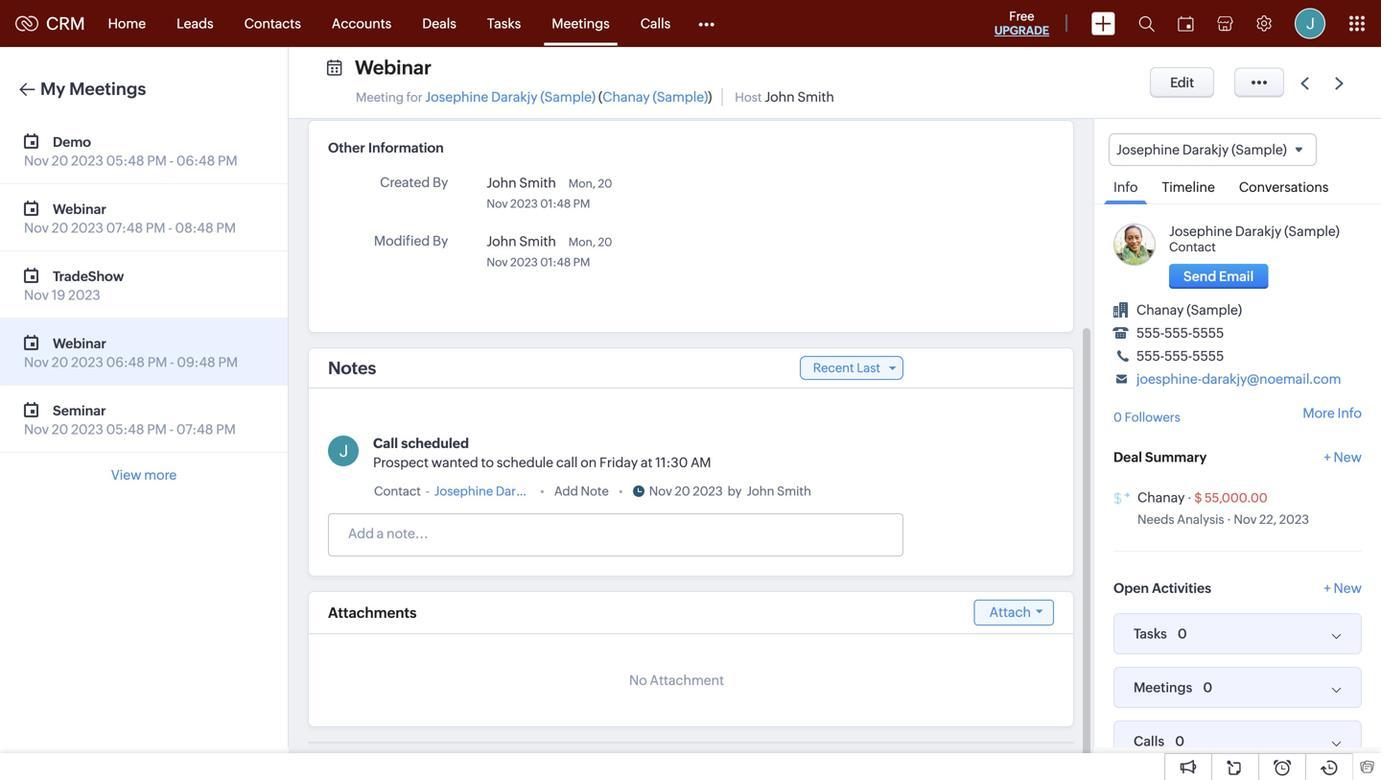 Task type: locate. For each thing, give the bounding box(es) containing it.
tasks
[[487, 16, 521, 31], [1134, 626, 1168, 642]]

by john smith
[[728, 484, 812, 499]]

0 for calls
[[1176, 734, 1185, 749]]

0 vertical spatial ·
[[1188, 491, 1192, 505]]

meeting
[[356, 90, 404, 105]]

2023 inside webinar nov 20 2023 07:48 pm - 08:48 pm
[[71, 220, 103, 236]]

1 vertical spatial info
[[1338, 405, 1363, 421]]

20 inside webinar nov 20 2023 06:48 pm - 09:48 pm
[[52, 355, 68, 370]]

·
[[1188, 491, 1192, 505], [1228, 513, 1232, 527]]

darakjy up timeline link
[[1183, 142, 1230, 157]]

2 + new from the top
[[1325, 581, 1363, 596]]

josephine darakjy (sample) link
[[425, 89, 596, 105], [1170, 224, 1341, 239], [435, 482, 593, 501]]

1 + from the top
[[1325, 450, 1332, 465]]

other information
[[328, 140, 444, 155]]

chanay up needs at the right bottom
[[1138, 490, 1186, 505]]

0 vertical spatial john smith
[[487, 175, 556, 190]]

5555 up joesphine-darakjy@noemail.com link
[[1193, 349, 1225, 364]]

- inside webinar nov 20 2023 07:48 pm - 08:48 pm
[[168, 220, 172, 236]]

john
[[765, 89, 795, 105], [487, 175, 517, 190], [487, 234, 517, 249], [747, 484, 775, 499]]

josephine inside 'josephine darakjy (sample) contact'
[[1170, 224, 1233, 239]]

1 vertical spatial john smith
[[487, 234, 556, 249]]

calls link
[[625, 0, 686, 47]]

tasks link
[[472, 0, 537, 47]]

2023 inside demo nov 20 2023 05:48 pm - 06:48 pm
[[71, 153, 103, 168]]

(sample) inside 'josephine darakjy (sample) contact'
[[1285, 224, 1341, 239]]

tasks down open activities
[[1134, 626, 1168, 642]]

0 horizontal spatial info
[[1114, 180, 1139, 195]]

new
[[1334, 450, 1363, 465], [1334, 581, 1363, 596]]

webinar nov 20 2023 06:48 pm - 09:48 pm
[[24, 336, 238, 370]]

chanay (sample)
[[1137, 302, 1243, 318]]

2 vertical spatial chanay
[[1138, 490, 1186, 505]]

chanay · $ 55,000.00 needs analysis · nov 22, 2023
[[1138, 490, 1310, 527]]

07:48 inside seminar nov 20 2023 05:48 pm - 07:48 pm
[[176, 422, 213, 437]]

• left add
[[540, 484, 545, 499]]

0 vertical spatial mon,
[[569, 177, 596, 190]]

· down the 55,000.00
[[1228, 513, 1232, 527]]

1 vertical spatial mon,
[[569, 236, 596, 249]]

home
[[108, 16, 146, 31]]

0 vertical spatial 05:48
[[106, 153, 144, 168]]

2 mon, 20 nov 2023 01:48 pm from the top
[[487, 236, 613, 269]]

1 vertical spatial chanay
[[1137, 302, 1185, 318]]

0 horizontal spatial meetings
[[69, 79, 146, 99]]

contacts link
[[229, 0, 317, 47]]

1 vertical spatial chanay (sample) link
[[1137, 302, 1243, 318]]

mon, for created by
[[569, 177, 596, 190]]

01:48
[[541, 197, 571, 210], [541, 256, 571, 269]]

1 vertical spatial +
[[1325, 581, 1332, 596]]

(sample)
[[541, 89, 596, 105], [653, 89, 709, 105], [1232, 142, 1288, 157], [1285, 224, 1341, 239], [1187, 302, 1243, 318], [542, 484, 593, 499]]

0 vertical spatial 01:48
[[541, 197, 571, 210]]

by
[[728, 484, 742, 499]]

06:48
[[176, 153, 215, 168], [106, 355, 145, 370]]

0 vertical spatial chanay (sample) link
[[603, 89, 709, 105]]

scheduled
[[401, 436, 469, 451]]

1 vertical spatial 555-555-5555
[[1137, 349, 1225, 364]]

1 vertical spatial contact
[[374, 484, 421, 499]]

schedule
[[497, 455, 554, 470]]

contact
[[1170, 240, 1217, 255], [374, 484, 421, 499]]

0 horizontal spatial chanay (sample) link
[[603, 89, 709, 105]]

josephine up info link
[[1117, 142, 1180, 157]]

1 vertical spatial tasks
[[1134, 626, 1168, 642]]

1 vertical spatial new
[[1334, 581, 1363, 596]]

leads
[[177, 16, 214, 31]]

1 vertical spatial 06:48
[[106, 355, 145, 370]]

profile image
[[1296, 8, 1326, 39]]

josephine down timeline
[[1170, 224, 1233, 239]]

0 vertical spatial new
[[1334, 450, 1363, 465]]

next record image
[[1336, 77, 1348, 90]]

deals
[[423, 16, 457, 31]]

- up the more
[[170, 422, 174, 437]]

1 mon, from the top
[[569, 177, 596, 190]]

contact inside 'josephine darakjy (sample) contact'
[[1170, 240, 1217, 255]]

- left 09:48
[[170, 355, 174, 370]]

mon, 20 nov 2023 01:48 pm
[[487, 177, 613, 210], [487, 236, 613, 269]]

22,
[[1260, 513, 1277, 527]]

chanay down calls "link"
[[603, 89, 650, 105]]

chanay up joesphine-
[[1137, 302, 1185, 318]]

0 horizontal spatial 07:48
[[106, 220, 143, 236]]

1 vertical spatial 07:48
[[176, 422, 213, 437]]

josephine darakjy (sample) link down schedule
[[435, 482, 593, 501]]

tradeshow
[[53, 269, 124, 284]]

info right more
[[1338, 405, 1363, 421]]

555-555-5555 up joesphine-
[[1137, 349, 1225, 364]]

call scheduled prospect wanted to schedule call on friday at 11:30 am
[[373, 436, 712, 470]]

1 vertical spatial 05:48
[[106, 422, 144, 437]]

1 horizontal spatial calls
[[1134, 734, 1165, 749]]

2 vertical spatial webinar
[[53, 336, 106, 351]]

tradeshow nov 19 2023
[[24, 269, 124, 303]]

0 vertical spatial 06:48
[[176, 153, 215, 168]]

darakjy@noemail.com
[[1203, 372, 1342, 387]]

1 john smith from the top
[[487, 175, 556, 190]]

0 vertical spatial webinar
[[355, 57, 432, 79]]

by
[[433, 175, 448, 190], [433, 233, 448, 249]]

0 vertical spatial info
[[1114, 180, 1139, 195]]

- for 06:48
[[170, 153, 174, 168]]

• add note •
[[540, 484, 624, 499]]

0 vertical spatial josephine darakjy (sample) link
[[425, 89, 596, 105]]

new inside + new link
[[1334, 450, 1363, 465]]

0 vertical spatial meetings
[[552, 16, 610, 31]]

- for 08:48
[[168, 220, 172, 236]]

josephine inside field
[[1117, 142, 1180, 157]]

-
[[170, 153, 174, 168], [168, 220, 172, 236], [170, 355, 174, 370], [170, 422, 174, 437], [426, 484, 430, 499]]

(sample) up conversations link
[[1232, 142, 1288, 157]]

- left 08:48
[[168, 220, 172, 236]]

free upgrade
[[995, 9, 1050, 37]]

2 05:48 from the top
[[106, 422, 144, 437]]

john smith for created by
[[487, 175, 556, 190]]

2023
[[71, 153, 103, 168], [511, 197, 538, 210], [71, 220, 103, 236], [511, 256, 538, 269], [68, 287, 100, 303], [71, 355, 103, 370], [71, 422, 103, 437], [693, 484, 723, 499], [1280, 513, 1310, 527]]

06:48 up 08:48
[[176, 153, 215, 168]]

accounts link
[[317, 0, 407, 47]]

0 vertical spatial 5555
[[1193, 326, 1225, 341]]

- inside demo nov 20 2023 05:48 pm - 06:48 pm
[[170, 153, 174, 168]]

0 horizontal spatial •
[[540, 484, 545, 499]]

05:48 for demo
[[106, 153, 144, 168]]

0 vertical spatial calls
[[641, 16, 671, 31]]

2023 inside tradeshow nov 19 2023
[[68, 287, 100, 303]]

tasks right deals
[[487, 16, 521, 31]]

01:48 for modified by
[[541, 256, 571, 269]]

0 vertical spatial 555-555-5555
[[1137, 326, 1225, 341]]

06:48 up seminar nov 20 2023 05:48 pm - 07:48 pm
[[106, 355, 145, 370]]

search element
[[1128, 0, 1167, 47]]

2023 inside the chanay · $ 55,000.00 needs analysis · nov 22, 2023
[[1280, 513, 1310, 527]]

mon, 20 nov 2023 01:48 pm for created by
[[487, 177, 613, 210]]

5555
[[1193, 326, 1225, 341], [1193, 349, 1225, 364]]

nov inside seminar nov 20 2023 05:48 pm - 07:48 pm
[[24, 422, 49, 437]]

on
[[581, 455, 597, 470]]

1 horizontal spatial 07:48
[[176, 422, 213, 437]]

$
[[1195, 491, 1203, 505]]

open
[[1114, 581, 1150, 596]]

0 horizontal spatial calls
[[641, 16, 671, 31]]

- inside seminar nov 20 2023 05:48 pm - 07:48 pm
[[170, 422, 174, 437]]

chanay (sample) link up joesphine-
[[1137, 302, 1243, 318]]

1 05:48 from the top
[[106, 153, 144, 168]]

john right modified by
[[487, 234, 517, 249]]

webinar for webinar nov 20 2023 06:48 pm - 09:48 pm
[[53, 336, 106, 351]]

08:48
[[175, 220, 214, 236]]

webinar inside webinar nov 20 2023 07:48 pm - 08:48 pm
[[53, 202, 106, 217]]

1 horizontal spatial contact
[[1170, 240, 1217, 255]]

555-
[[1137, 326, 1165, 341], [1165, 326, 1193, 341], [1137, 349, 1165, 364], [1165, 349, 1193, 364]]

1 vertical spatial by
[[433, 233, 448, 249]]

0 vertical spatial by
[[433, 175, 448, 190]]

05:48 up webinar nov 20 2023 07:48 pm - 08:48 pm
[[106, 153, 144, 168]]

information
[[368, 140, 444, 155]]

josephine right for
[[425, 89, 489, 105]]

1 horizontal spatial chanay (sample) link
[[1137, 302, 1243, 318]]

1 vertical spatial 01:48
[[541, 256, 571, 269]]

0 vertical spatial contact
[[1170, 240, 1217, 255]]

more
[[1304, 405, 1336, 421]]

joesphine-darakjy@noemail.com
[[1137, 372, 1342, 387]]

chanay (sample) link down calls "link"
[[603, 89, 709, 105]]

555-555-5555
[[1137, 326, 1225, 341], [1137, 349, 1225, 364]]

(sample) left (
[[541, 89, 596, 105]]

2 5555 from the top
[[1193, 349, 1225, 364]]

None button
[[1151, 67, 1215, 98], [1170, 264, 1269, 289], [1151, 67, 1215, 98], [1170, 264, 1269, 289]]

meetings
[[552, 16, 610, 31], [69, 79, 146, 99], [1134, 680, 1193, 695]]

(sample) inside josephine darakjy (sample) field
[[1232, 142, 1288, 157]]

contacts
[[244, 16, 301, 31]]

Other Modules field
[[686, 8, 728, 39]]

1 vertical spatial 5555
[[1193, 349, 1225, 364]]

darakjy down the conversations
[[1236, 224, 1282, 239]]

john right 'created by'
[[487, 175, 517, 190]]

0 vertical spatial tasks
[[487, 16, 521, 31]]

2 vertical spatial josephine darakjy (sample) link
[[435, 482, 593, 501]]

0 horizontal spatial 06:48
[[106, 355, 145, 370]]

1 new from the top
[[1334, 450, 1363, 465]]

2 by from the top
[[433, 233, 448, 249]]

07:48
[[106, 220, 143, 236], [176, 422, 213, 437]]

•
[[540, 484, 545, 499], [619, 484, 624, 499]]

2023 inside webinar nov 20 2023 06:48 pm - 09:48 pm
[[71, 355, 103, 370]]

Add a note... field
[[329, 524, 902, 543]]

smith
[[798, 89, 835, 105], [520, 175, 556, 190], [520, 234, 556, 249], [777, 484, 812, 499]]

josephine down wanted at the bottom left of page
[[435, 484, 493, 499]]

notes
[[328, 358, 377, 378]]

05:48 inside demo nov 20 2023 05:48 pm - 06:48 pm
[[106, 153, 144, 168]]

1 vertical spatial webinar
[[53, 202, 106, 217]]

more info
[[1304, 405, 1363, 421]]

07:48 up the more
[[176, 422, 213, 437]]

am
[[691, 455, 712, 470]]

20 inside webinar nov 20 2023 07:48 pm - 08:48 pm
[[52, 220, 68, 236]]

2 vertical spatial meetings
[[1134, 680, 1193, 695]]

nov inside webinar nov 20 2023 06:48 pm - 09:48 pm
[[24, 355, 49, 370]]

webinar down 19
[[53, 336, 106, 351]]

- up webinar nov 20 2023 07:48 pm - 08:48 pm
[[170, 153, 174, 168]]

07:48 up tradeshow
[[106, 220, 143, 236]]

20 inside seminar nov 20 2023 05:48 pm - 07:48 pm
[[52, 422, 68, 437]]

josephine darakjy (sample) link down the conversations
[[1170, 224, 1341, 239]]

conversations link
[[1230, 166, 1339, 204]]

by right created
[[433, 175, 448, 190]]

0 horizontal spatial tasks
[[487, 16, 521, 31]]

contact down the prospect
[[374, 484, 421, 499]]

1 vertical spatial ·
[[1228, 513, 1232, 527]]

(sample) down the conversations
[[1285, 224, 1341, 239]]

2 horizontal spatial meetings
[[1134, 680, 1193, 695]]

05:48 up view at the left bottom of the page
[[106, 422, 144, 437]]

2 01:48 from the top
[[541, 256, 571, 269]]

darakjy
[[492, 89, 538, 105], [1183, 142, 1230, 157], [1236, 224, 1282, 239], [496, 484, 539, 499]]

+ new
[[1325, 450, 1363, 465], [1325, 581, 1363, 596]]

0 vertical spatial +
[[1325, 450, 1332, 465]]

1 by from the top
[[433, 175, 448, 190]]

seminar
[[53, 403, 106, 418]]

· left $
[[1188, 491, 1192, 505]]

josephine darakjy (sample) link down tasks link in the top left of the page
[[425, 89, 596, 105]]

01:48 for created by
[[541, 197, 571, 210]]

- inside webinar nov 20 2023 06:48 pm - 09:48 pm
[[170, 355, 174, 370]]

- for 07:48
[[170, 422, 174, 437]]

5555 down chanay (sample)
[[1193, 326, 1225, 341]]

info left timeline
[[1114, 180, 1139, 195]]

chanay
[[603, 89, 650, 105], [1137, 302, 1185, 318], [1138, 490, 1186, 505]]

2 new from the top
[[1334, 581, 1363, 596]]

2 john smith from the top
[[487, 234, 556, 249]]

webinar inside webinar nov 20 2023 06:48 pm - 09:48 pm
[[53, 336, 106, 351]]

webinar for webinar
[[355, 57, 432, 79]]

1 mon, 20 nov 2023 01:48 pm from the top
[[487, 177, 613, 210]]

john smith
[[487, 175, 556, 190], [487, 234, 556, 249]]

555-555-5555 down chanay (sample)
[[1137, 326, 1225, 341]]

0 vertical spatial mon, 20 nov 2023 01:48 pm
[[487, 177, 613, 210]]

1 vertical spatial meetings
[[69, 79, 146, 99]]

chanay for chanay (sample)
[[1137, 302, 1185, 318]]

1 horizontal spatial tasks
[[1134, 626, 1168, 642]]

1 horizontal spatial 06:48
[[176, 153, 215, 168]]

0 vertical spatial + new
[[1325, 450, 1363, 465]]

05:48 inside seminar nov 20 2023 05:48 pm - 07:48 pm
[[106, 422, 144, 437]]

john right by
[[747, 484, 775, 499]]

calls inside "link"
[[641, 16, 671, 31]]

0 vertical spatial 07:48
[[106, 220, 143, 236]]

1 vertical spatial mon, 20 nov 2023 01:48 pm
[[487, 236, 613, 269]]

timeline link
[[1153, 166, 1225, 204]]

• right the note
[[619, 484, 624, 499]]

+
[[1325, 450, 1332, 465], [1325, 581, 1332, 596]]

06:48 inside webinar nov 20 2023 06:48 pm - 09:48 pm
[[106, 355, 145, 370]]

chanay inside the chanay · $ 55,000.00 needs analysis · nov 22, 2023
[[1138, 490, 1186, 505]]

2023 inside seminar nov 20 2023 05:48 pm - 07:48 pm
[[71, 422, 103, 437]]

josephine darakjy (sample) contact
[[1170, 224, 1341, 255]]

2 mon, from the top
[[569, 236, 596, 249]]

contact down timeline
[[1170, 240, 1217, 255]]

host
[[735, 90, 762, 105]]

webinar up meeting
[[355, 57, 432, 79]]

Josephine Darakjy (Sample) field
[[1109, 133, 1317, 166]]

05:48
[[106, 153, 144, 168], [106, 422, 144, 437]]

1 horizontal spatial •
[[619, 484, 624, 499]]

webinar down demo
[[53, 202, 106, 217]]

chanay for chanay · $ 55,000.00 needs analysis · nov 22, 2023
[[1138, 490, 1186, 505]]

1 vertical spatial + new
[[1325, 581, 1363, 596]]

1 + new from the top
[[1325, 450, 1363, 465]]

by right modified
[[433, 233, 448, 249]]

1 01:48 from the top
[[541, 197, 571, 210]]

create menu image
[[1092, 12, 1116, 35]]

pm
[[147, 153, 167, 168], [218, 153, 238, 168], [574, 197, 591, 210], [146, 220, 166, 236], [216, 220, 236, 236], [574, 256, 591, 269], [148, 355, 167, 370], [218, 355, 238, 370], [147, 422, 167, 437], [216, 422, 236, 437]]



Task type: vqa. For each thing, say whether or not it's contained in the screenshot.


Task type: describe. For each thing, give the bounding box(es) containing it.
view more
[[111, 467, 177, 483]]

11:30
[[656, 455, 688, 470]]

0 for tasks
[[1178, 626, 1188, 642]]

seminar nov 20 2023 05:48 pm - 07:48 pm
[[24, 403, 236, 437]]

0 vertical spatial chanay
[[603, 89, 650, 105]]

host john smith
[[735, 89, 835, 105]]

add note link
[[555, 482, 609, 501]]

attachments
[[328, 604, 417, 621]]

nov inside tradeshow nov 19 2023
[[24, 287, 49, 303]]

1 555-555-5555 from the top
[[1137, 326, 1225, 341]]

09:48
[[177, 355, 216, 370]]

info link
[[1105, 166, 1148, 205]]

add
[[555, 484, 579, 499]]

view
[[111, 467, 142, 483]]

joesphine-darakjy@noemail.com link
[[1137, 372, 1342, 387]]

darakjy down tasks link in the top left of the page
[[492, 89, 538, 105]]

(
[[599, 89, 603, 105]]

55,000.00
[[1205, 491, 1268, 505]]

joesphine-
[[1137, 372, 1203, 387]]

followers
[[1125, 410, 1181, 425]]

1 vertical spatial calls
[[1134, 734, 1165, 749]]

summary
[[1146, 450, 1208, 465]]

friday
[[600, 455, 638, 470]]

+ new link
[[1325, 450, 1363, 475]]

to
[[481, 455, 494, 470]]

nov inside the chanay · $ 55,000.00 needs analysis · nov 22, 2023
[[1234, 513, 1258, 527]]

free
[[1010, 9, 1035, 24]]

created
[[380, 175, 430, 190]]

for
[[407, 90, 423, 105]]

no
[[629, 673, 647, 688]]

open activities
[[1114, 581, 1212, 596]]

more
[[144, 467, 177, 483]]

john right host
[[765, 89, 795, 105]]

other
[[328, 140, 365, 155]]

1 horizontal spatial meetings
[[552, 16, 610, 31]]

by for created by
[[433, 175, 448, 190]]

create menu element
[[1081, 0, 1128, 47]]

2 555-555-5555 from the top
[[1137, 349, 1225, 364]]

webinar nov 20 2023 07:48 pm - 08:48 pm
[[24, 202, 236, 236]]

attachment
[[650, 673, 725, 688]]

previous record image
[[1301, 77, 1310, 90]]

modified by
[[374, 233, 448, 249]]

note
[[581, 484, 609, 499]]

1 5555 from the top
[[1193, 326, 1225, 341]]

19
[[52, 287, 65, 303]]

wanted
[[432, 455, 479, 470]]

call
[[556, 455, 578, 470]]

analysis
[[1178, 513, 1225, 527]]

darakjy inside field
[[1183, 142, 1230, 157]]

prospect
[[373, 455, 429, 470]]

0 for meetings
[[1204, 680, 1213, 695]]

1 • from the left
[[540, 484, 545, 499]]

demo nov 20 2023 05:48 pm - 06:48 pm
[[24, 134, 238, 168]]

darakjy down schedule
[[496, 484, 539, 499]]

more info link
[[1304, 405, 1363, 421]]

john smith for modified by
[[487, 234, 556, 249]]

- for 09:48
[[170, 355, 174, 370]]

josephine darakjy (sample)
[[1117, 142, 1288, 157]]

deals link
[[407, 0, 472, 47]]

- down the prospect
[[426, 484, 430, 499]]

deal summary
[[1114, 450, 1208, 465]]

0 horizontal spatial contact
[[374, 484, 421, 499]]

accounts
[[332, 16, 392, 31]]

search image
[[1139, 15, 1155, 32]]

timeline
[[1163, 180, 1216, 195]]

1 horizontal spatial info
[[1338, 405, 1363, 421]]

activities
[[1153, 581, 1212, 596]]

webinar for webinar nov 20 2023 07:48 pm - 08:48 pm
[[53, 202, 106, 217]]

crm link
[[15, 14, 85, 33]]

nov 20 2023
[[650, 484, 723, 499]]

meeting for josephine darakjy (sample) ( chanay (sample) )
[[356, 89, 713, 105]]

logo image
[[15, 16, 38, 31]]

last
[[857, 361, 881, 375]]

(sample) up joesphine-darakjy@noemail.com link
[[1187, 302, 1243, 318]]

attach
[[990, 605, 1032, 620]]

nov inside demo nov 20 2023 05:48 pm - 06:48 pm
[[24, 153, 49, 168]]

contact - josephine darakjy (sample)
[[374, 484, 593, 499]]

at
[[641, 455, 653, 470]]

nov inside webinar nov 20 2023 07:48 pm - 08:48 pm
[[24, 220, 49, 236]]

needs
[[1138, 513, 1175, 527]]

darakjy inside 'josephine darakjy (sample) contact'
[[1236, 224, 1282, 239]]

+ inside + new link
[[1325, 450, 1332, 465]]

mon, for modified by
[[569, 236, 596, 249]]

)
[[709, 89, 713, 105]]

home link
[[93, 0, 161, 47]]

recent
[[814, 361, 855, 375]]

(sample) down the call
[[542, 484, 593, 499]]

05:48 for seminar
[[106, 422, 144, 437]]

no attachment
[[629, 673, 725, 688]]

2 + from the top
[[1325, 581, 1332, 596]]

deal
[[1114, 450, 1143, 465]]

attach link
[[975, 600, 1055, 626]]

leads link
[[161, 0, 229, 47]]

crm
[[46, 14, 85, 33]]

(sample) left host
[[653, 89, 709, 105]]

06:48 inside demo nov 20 2023 05:48 pm - 06:48 pm
[[176, 153, 215, 168]]

upgrade
[[995, 24, 1050, 37]]

1 horizontal spatial ·
[[1228, 513, 1232, 527]]

07:48 inside webinar nov 20 2023 07:48 pm - 08:48 pm
[[106, 220, 143, 236]]

my
[[40, 79, 65, 99]]

profile element
[[1284, 0, 1338, 47]]

2 • from the left
[[619, 484, 624, 499]]

conversations
[[1240, 180, 1330, 195]]

calendar image
[[1178, 16, 1195, 31]]

meetings link
[[537, 0, 625, 47]]

1 vertical spatial josephine darakjy (sample) link
[[1170, 224, 1341, 239]]

0 horizontal spatial ·
[[1188, 491, 1192, 505]]

20 inside demo nov 20 2023 05:48 pm - 06:48 pm
[[52, 153, 68, 168]]

mon, 20 nov 2023 01:48 pm for modified by
[[487, 236, 613, 269]]

modified
[[374, 233, 430, 249]]

demo
[[53, 134, 91, 150]]

by for modified by
[[433, 233, 448, 249]]

chanay link
[[1138, 490, 1186, 505]]

created by
[[380, 175, 448, 190]]



